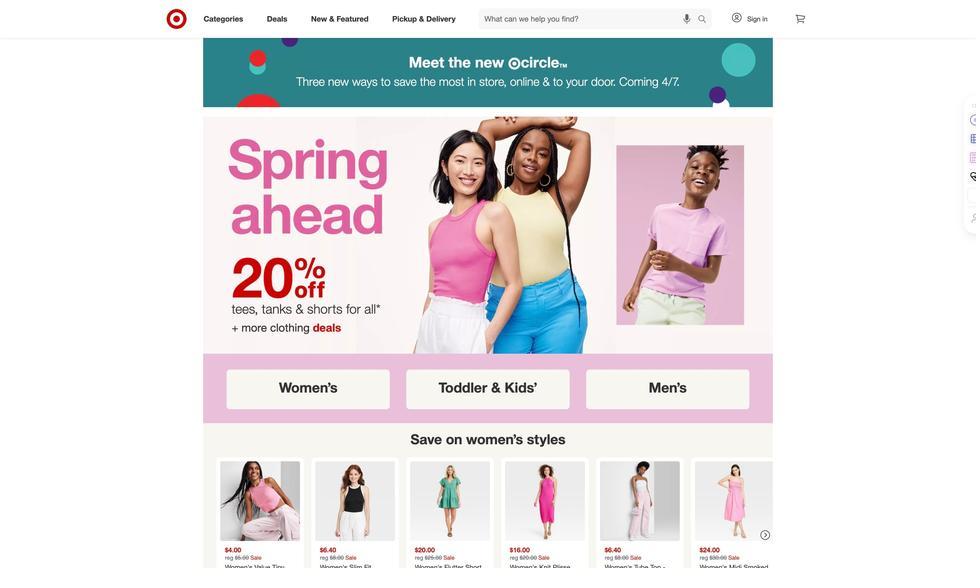 Task type: describe. For each thing, give the bounding box(es) containing it.
target circle image
[[203, 36, 773, 107]]

women's tube top - wild fable™ fresh white s image
[[600, 462, 680, 542]]

women's value tiny tank top - wild fable™ pink s image
[[220, 462, 300, 542]]

carousel region
[[203, 424, 779, 569]]

women's slim fit ribbed high neck tank top - a new day™ black/white xs image
[[315, 462, 395, 542]]

spring ahead image
[[203, 117, 773, 354]]



Task type: vqa. For each thing, say whether or not it's contained in the screenshot.
- in $50.00 NESPRESSO VERTUO SWEET VANILLA FLAVORED COFFEE CAPSULES MEDIUM ROAST - 40CT
no



Task type: locate. For each thing, give the bounding box(es) containing it.
women's midi smoked sundress - a new day™ pink striped m image
[[695, 462, 775, 542]]

What can we help you find? suggestions appear below search field
[[479, 9, 700, 29]]

women's flutter short sleeve mini skater dress - universal thread™ green xl image
[[410, 462, 490, 542]]

women's knit plisse midi shift dress - a new day™ hot pink m image
[[505, 462, 585, 542]]



